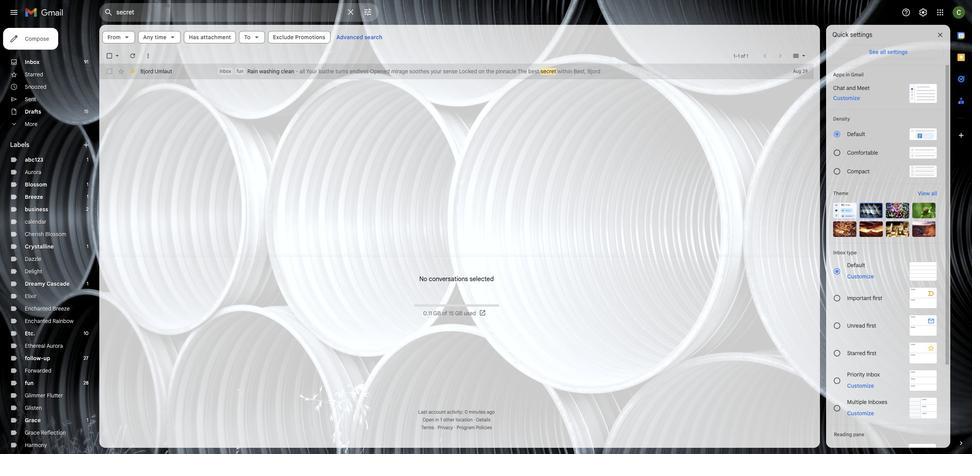 Task type: vqa. For each thing, say whether or not it's contained in the screenshot.


Task type: describe. For each thing, give the bounding box(es) containing it.
compose button
[[3, 28, 58, 50]]

all for see
[[880, 48, 886, 55]]

priority
[[847, 371, 865, 378]]

toggle split pane mode image
[[792, 52, 800, 60]]

advanced search
[[337, 34, 382, 41]]

91
[[84, 59, 88, 65]]

inbox inside labels navigation
[[25, 59, 40, 66]]

customize for default
[[847, 273, 874, 280]]

chat
[[833, 85, 845, 92]]

sent
[[25, 96, 36, 103]]

soothes
[[410, 68, 429, 75]]

last
[[418, 409, 427, 415]]

1 gb from the left
[[433, 310, 441, 317]]

first for important first
[[873, 295, 883, 302]]

the
[[486, 68, 494, 75]]

row inside no conversations selected main content
[[99, 64, 814, 79]]

quick settings
[[833, 31, 873, 39]]

glimmer flutter link
[[25, 392, 63, 399]]

first for unread first
[[867, 322, 876, 329]]

0 vertical spatial settings
[[850, 31, 873, 39]]

compact
[[847, 168, 870, 175]]

quick
[[833, 31, 849, 39]]

policies
[[476, 425, 492, 431]]

1 default from the top
[[847, 131, 865, 138]]

28
[[83, 380, 88, 386]]

within
[[558, 68, 572, 75]]

type
[[847, 250, 857, 256]]

enchanted for enchanted rainbow
[[25, 318, 51, 325]]

customize button for chat and meet
[[829, 93, 865, 103]]

drafts
[[25, 108, 41, 115]]

glisten
[[25, 405, 42, 412]]

apps in gmail
[[833, 72, 864, 78]]

2
[[86, 206, 88, 212]]

multiple inboxes
[[847, 399, 887, 406]]

0.11 gb of 15 gb used
[[423, 310, 476, 317]]

any time
[[143, 34, 167, 41]]

to
[[244, 34, 250, 41]]

has attachment
[[189, 34, 231, 41]]

none checkbox inside no conversations selected main content
[[106, 68, 113, 75]]

last account activity: 0 minutes ago open in 1 other location · details terms · privacy · program policies
[[418, 409, 495, 431]]

ago
[[487, 409, 495, 415]]

display density element
[[833, 116, 937, 122]]

enchanted breeze
[[25, 305, 70, 312]]

customize for priority inbox
[[847, 382, 874, 389]]

program
[[457, 425, 475, 431]]

delight link
[[25, 268, 42, 275]]

elixir
[[25, 293, 37, 300]]

customize button for priority inbox
[[843, 381, 879, 390]]

support image
[[902, 8, 911, 17]]

details
[[476, 417, 491, 423]]

first for starred first
[[867, 350, 877, 357]]

washing
[[259, 68, 280, 75]]

promotions
[[295, 34, 325, 41]]

reading pane element
[[834, 432, 936, 438]]

endless
[[350, 68, 369, 75]]

follow-up
[[25, 355, 50, 362]]

follow link to manage storage image
[[479, 310, 487, 317]]

dazzle link
[[25, 256, 41, 263]]

details link
[[476, 417, 491, 423]]

turns
[[335, 68, 348, 75]]

crystalline
[[25, 243, 54, 250]]

exclude promotions
[[273, 34, 325, 41]]

enchanted for enchanted breeze
[[25, 305, 51, 312]]

from button
[[102, 31, 135, 43]]

opened
[[370, 68, 390, 75]]

grace link
[[25, 417, 41, 424]]

bjord umlaut
[[140, 68, 172, 75]]

reading
[[834, 432, 852, 438]]

conversations
[[429, 275, 468, 283]]

fun link
[[25, 380, 34, 387]]

view all button
[[913, 189, 942, 198]]

aurora link
[[25, 169, 41, 176]]

glimmer
[[25, 392, 46, 399]]

compose
[[25, 35, 49, 42]]

density
[[833, 116, 850, 122]]

enchanted breeze link
[[25, 305, 70, 312]]

secret
[[541, 68, 556, 75]]

starred link
[[25, 71, 43, 78]]

-
[[296, 68, 298, 75]]

all for view
[[931, 190, 937, 197]]

customize button for multiple inboxes
[[843, 409, 879, 418]]

privacy link
[[438, 425, 453, 431]]

inbox right the priority on the right bottom
[[866, 371, 880, 378]]

0 vertical spatial in
[[846, 72, 850, 78]]

attachment
[[200, 34, 231, 41]]

unread
[[847, 322, 865, 329]]

mirage
[[391, 68, 408, 75]]

privacy
[[438, 425, 453, 431]]

1 vertical spatial of
[[442, 310, 447, 317]]

forwarded link
[[25, 367, 51, 374]]

location
[[456, 417, 473, 423]]

no conversations selected
[[419, 275, 494, 283]]

calendar link
[[25, 218, 46, 225]]

0 vertical spatial breeze
[[25, 194, 43, 201]]

view
[[918, 190, 930, 197]]

snoozed
[[25, 83, 46, 90]]

refresh image
[[129, 52, 137, 60]]

chat and meet customize
[[833, 85, 870, 102]]

2 default from the top
[[847, 262, 865, 269]]

fun inside no conversations selected main content
[[237, 68, 244, 74]]

sense
[[443, 68, 458, 75]]

starred for starred first
[[847, 350, 866, 357]]

blossom link
[[25, 181, 47, 188]]

advanced search button
[[333, 30, 386, 44]]

main menu image
[[9, 8, 19, 17]]

see all settings button
[[833, 45, 944, 59]]

grace for 'grace' link
[[25, 417, 41, 424]]

15 inside labels navigation
[[84, 109, 88, 114]]

10
[[84, 331, 88, 336]]

none checkbox inside no conversations selected main content
[[106, 52, 113, 60]]

cascade
[[47, 280, 70, 287]]

priority inbox
[[847, 371, 880, 378]]

your
[[306, 68, 317, 75]]

ethereal aurora
[[25, 343, 63, 350]]

glimmer flutter
[[25, 392, 63, 399]]

gmail
[[851, 72, 864, 78]]



Task type: locate. For each thing, give the bounding box(es) containing it.
more button
[[0, 118, 93, 130]]

dreamy cascade
[[25, 280, 70, 287]]

terms link
[[421, 425, 434, 431]]

bjord right the 'best,'
[[588, 68, 600, 75]]

cherish blossom link
[[25, 231, 66, 238]]

first
[[873, 295, 883, 302], [867, 322, 876, 329], [867, 350, 877, 357]]

advanced search options image
[[360, 4, 376, 20]]

· up program policies link
[[474, 417, 475, 423]]

2 bjord from the left
[[588, 68, 600, 75]]

–
[[735, 53, 738, 59]]

in down account
[[435, 417, 439, 423]]

0 horizontal spatial all
[[300, 68, 305, 75]]

up
[[43, 355, 50, 362]]

1 vertical spatial grace
[[25, 429, 40, 436]]

0 horizontal spatial in
[[435, 417, 439, 423]]

inbox left the type
[[833, 250, 846, 256]]

customize button down "and"
[[829, 93, 865, 103]]

dazzle
[[25, 256, 41, 263]]

1 vertical spatial blossom
[[45, 231, 66, 238]]

gmail image
[[25, 5, 67, 20]]

0.11
[[423, 310, 432, 317]]

customize inside chat and meet customize
[[833, 95, 860, 102]]

drafts link
[[25, 108, 41, 115]]

unread first
[[847, 322, 876, 329]]

more image
[[144, 52, 152, 60]]

1 vertical spatial default
[[847, 262, 865, 269]]

first up priority inbox
[[867, 350, 877, 357]]

1 vertical spatial fun
[[25, 380, 34, 387]]

breeze
[[25, 194, 43, 201], [53, 305, 70, 312]]

1 horizontal spatial breeze
[[53, 305, 70, 312]]

settings right see
[[887, 48, 908, 55]]

0 vertical spatial aurora
[[25, 169, 41, 176]]

1 vertical spatial all
[[300, 68, 305, 75]]

0 horizontal spatial fun
[[25, 380, 34, 387]]

gb left used
[[455, 310, 463, 317]]

15 inside no conversations selected main content
[[449, 310, 454, 317]]

0 vertical spatial of
[[741, 53, 745, 59]]

of right 0.11 at the left of the page
[[442, 310, 447, 317]]

view all
[[918, 190, 937, 197]]

27
[[84, 355, 88, 361]]

1 bjord from the left
[[140, 68, 153, 75]]

inbox up starred link
[[25, 59, 40, 66]]

first right important
[[873, 295, 883, 302]]

all inside button
[[931, 190, 937, 197]]

tab list
[[950, 25, 972, 426]]

1 horizontal spatial all
[[880, 48, 886, 55]]

on
[[478, 68, 485, 75]]

other
[[443, 417, 455, 423]]

0 vertical spatial all
[[880, 48, 886, 55]]

important first
[[847, 295, 883, 302]]

business
[[25, 206, 48, 213]]

default down the type
[[847, 262, 865, 269]]

selected
[[470, 275, 494, 283]]

grace down glisten link in the bottom of the page
[[25, 417, 41, 424]]

clear search image
[[343, 4, 358, 20]]

labels heading
[[10, 141, 82, 149]]

see
[[869, 48, 879, 55]]

flutter
[[47, 392, 63, 399]]

theme element
[[833, 190, 849, 197]]

1 horizontal spatial bjord
[[588, 68, 600, 75]]

starred
[[25, 71, 43, 78], [847, 350, 866, 357]]

1 vertical spatial enchanted
[[25, 318, 51, 325]]

program policies link
[[457, 425, 492, 431]]

0 vertical spatial starred
[[25, 71, 43, 78]]

row
[[99, 64, 814, 79]]

ethereal
[[25, 343, 45, 350]]

starred up the priority on the right bottom
[[847, 350, 866, 357]]

·
[[474, 417, 475, 423], [435, 425, 436, 431], [454, 425, 456, 431]]

customize up important
[[847, 273, 874, 280]]

calendar
[[25, 218, 46, 225]]

clean
[[281, 68, 294, 75]]

0 horizontal spatial ·
[[435, 425, 436, 431]]

customize button
[[829, 93, 865, 103], [843, 272, 879, 281], [843, 381, 879, 390], [843, 409, 879, 418]]

default up the 'comfortable'
[[847, 131, 865, 138]]

None checkbox
[[106, 68, 113, 75]]

customize button up important
[[843, 272, 879, 281]]

fun left 'rain'
[[237, 68, 244, 74]]

reflection
[[41, 429, 66, 436]]

dreamy
[[25, 280, 45, 287]]

search
[[365, 34, 382, 41]]

starred for starred link
[[25, 71, 43, 78]]

1 horizontal spatial of
[[741, 53, 745, 59]]

of
[[741, 53, 745, 59], [442, 310, 447, 317]]

0 vertical spatial first
[[873, 295, 883, 302]]

1 horizontal spatial ·
[[454, 425, 456, 431]]

Search mail text field
[[116, 9, 341, 16]]

etc.
[[25, 330, 35, 337]]

apps
[[833, 72, 845, 78]]

labels navigation
[[0, 25, 99, 454]]

breeze up rainbow
[[53, 305, 70, 312]]

of right –
[[741, 53, 745, 59]]

inbox type element
[[833, 250, 937, 256]]

0 vertical spatial fun
[[237, 68, 244, 74]]

from
[[107, 34, 121, 41]]

0 vertical spatial grace
[[25, 417, 41, 424]]

None search field
[[99, 3, 379, 22]]

ethereal aurora link
[[25, 343, 63, 350]]

fun inside labels navigation
[[25, 380, 34, 387]]

0 horizontal spatial starred
[[25, 71, 43, 78]]

settings image
[[919, 8, 928, 17]]

and
[[846, 85, 856, 92]]

enchanted down elixir
[[25, 305, 51, 312]]

gb
[[433, 310, 441, 317], [455, 310, 463, 317]]

0 horizontal spatial of
[[442, 310, 447, 317]]

aug
[[793, 68, 801, 74]]

1 vertical spatial 15
[[449, 310, 454, 317]]

blossom up crystalline link
[[45, 231, 66, 238]]

all inside button
[[880, 48, 886, 55]]

· right terms
[[435, 425, 436, 431]]

starred up 'snoozed' link
[[25, 71, 43, 78]]

1 vertical spatial first
[[867, 322, 876, 329]]

2 grace from the top
[[25, 429, 40, 436]]

terms
[[421, 425, 434, 431]]

all right -
[[300, 68, 305, 75]]

1 inside last account activity: 0 minutes ago open in 1 other location · details terms · privacy · program policies
[[440, 417, 442, 423]]

advanced
[[337, 34, 363, 41]]

aug 29
[[793, 68, 808, 74]]

1 horizontal spatial settings
[[887, 48, 908, 55]]

1 vertical spatial starred
[[847, 350, 866, 357]]

None checkbox
[[106, 52, 113, 60]]

2 horizontal spatial ·
[[474, 417, 475, 423]]

harmony link
[[25, 442, 47, 449]]

search mail image
[[102, 5, 116, 19]]

follow-
[[25, 355, 43, 362]]

0 horizontal spatial gb
[[433, 310, 441, 317]]

0 horizontal spatial 15
[[84, 109, 88, 114]]

1 horizontal spatial in
[[846, 72, 850, 78]]

bjord down more image
[[140, 68, 153, 75]]

dreamy cascade link
[[25, 280, 70, 287]]

has attachment button
[[184, 31, 236, 43]]

aurora up up
[[47, 343, 63, 350]]

all right see
[[880, 48, 886, 55]]

0 vertical spatial 15
[[84, 109, 88, 114]]

enchanted up etc.
[[25, 318, 51, 325]]

blossom up breeze link
[[25, 181, 47, 188]]

grace down 'grace' link
[[25, 429, 40, 436]]

1 vertical spatial in
[[435, 417, 439, 423]]

1 horizontal spatial starred
[[847, 350, 866, 357]]

aurora down abc123
[[25, 169, 41, 176]]

customize button down priority inbox
[[843, 381, 879, 390]]

1 grace from the top
[[25, 417, 41, 424]]

inbox left 'rain'
[[220, 68, 231, 74]]

customize down priority inbox
[[847, 382, 874, 389]]

best
[[528, 68, 539, 75]]

all inside row
[[300, 68, 305, 75]]

fun up glimmer on the bottom
[[25, 380, 34, 387]]

activity:
[[447, 409, 463, 415]]

rain
[[247, 68, 258, 75]]

0 horizontal spatial settings
[[850, 31, 873, 39]]

rainbow
[[53, 318, 74, 325]]

important
[[847, 295, 872, 302]]

enchanted rainbow link
[[25, 318, 74, 325]]

2 vertical spatial first
[[867, 350, 877, 357]]

crystalline link
[[25, 243, 54, 250]]

starred inside labels navigation
[[25, 71, 43, 78]]

customize down "and"
[[833, 95, 860, 102]]

row containing bjord umlaut
[[99, 64, 814, 79]]

· right the privacy link
[[454, 425, 456, 431]]

2 gb from the left
[[455, 310, 463, 317]]

1 horizontal spatial gb
[[455, 310, 463, 317]]

settings
[[850, 31, 873, 39], [887, 48, 908, 55]]

settings inside button
[[887, 48, 908, 55]]

customize down multiple
[[847, 410, 874, 417]]

1 enchanted from the top
[[25, 305, 51, 312]]

15
[[84, 109, 88, 114], [449, 310, 454, 317]]

breeze down blossom link
[[25, 194, 43, 201]]

no
[[419, 275, 427, 283]]

in right apps
[[846, 72, 850, 78]]

quick settings element
[[833, 31, 873, 45]]

0 horizontal spatial bjord
[[140, 68, 153, 75]]

grace for grace reflection
[[25, 429, 40, 436]]

0 horizontal spatial aurora
[[25, 169, 41, 176]]

first right unread
[[867, 322, 876, 329]]

1 vertical spatial aurora
[[47, 343, 63, 350]]

inbox link
[[25, 59, 40, 66]]

pinnacle
[[496, 68, 516, 75]]

1 horizontal spatial 15
[[449, 310, 454, 317]]

2 horizontal spatial all
[[931, 190, 937, 197]]

0 vertical spatial default
[[847, 131, 865, 138]]

0 vertical spatial enchanted
[[25, 305, 51, 312]]

all right view
[[931, 190, 937, 197]]

best,
[[574, 68, 586, 75]]

1 vertical spatial settings
[[887, 48, 908, 55]]

your
[[431, 68, 442, 75]]

2 enchanted from the top
[[25, 318, 51, 325]]

exclude promotions button
[[268, 31, 330, 43]]

no conversations selected main content
[[99, 25, 820, 448]]

follow-up link
[[25, 355, 50, 362]]

business link
[[25, 206, 48, 213]]

in inside last account activity: 0 minutes ago open in 1 other location · details terms · privacy · program policies
[[435, 417, 439, 423]]

cherish blossom
[[25, 231, 66, 238]]

starred first
[[847, 350, 877, 357]]

gb right 0.11 at the left of the page
[[433, 310, 441, 317]]

inbox inside no conversations selected main content
[[220, 68, 231, 74]]

1 horizontal spatial fun
[[237, 68, 244, 74]]

customize for multiple inboxes
[[847, 410, 874, 417]]

0 vertical spatial blossom
[[25, 181, 47, 188]]

pane
[[853, 432, 865, 438]]

theme
[[833, 190, 849, 196]]

bjord
[[140, 68, 153, 75], [588, 68, 600, 75]]

1 vertical spatial breeze
[[53, 305, 70, 312]]

sent link
[[25, 96, 36, 103]]

breeze link
[[25, 194, 43, 201]]

2 vertical spatial all
[[931, 190, 937, 197]]

cherish
[[25, 231, 44, 238]]

customize button down multiple
[[843, 409, 879, 418]]

1 horizontal spatial aurora
[[47, 343, 63, 350]]

0 horizontal spatial breeze
[[25, 194, 43, 201]]

glisten link
[[25, 405, 42, 412]]

customize button for default
[[843, 272, 879, 281]]

settings right 'quick'
[[850, 31, 873, 39]]



